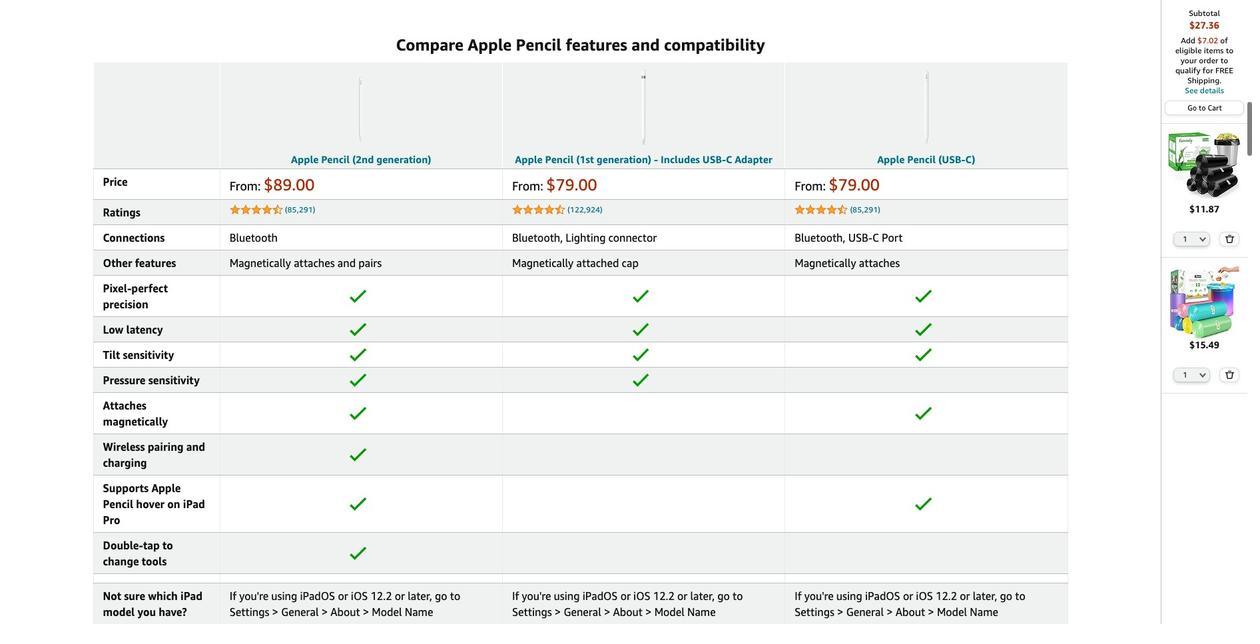 Task type: vqa. For each thing, say whether or not it's contained in the screenshot.
THE BOOK CLUB PICKS link
no



Task type: locate. For each thing, give the bounding box(es) containing it.
precision
[[103, 298, 149, 311]]

1 horizontal spatial from: $79.00
[[795, 175, 880, 194]]

1 horizontal spatial from:
[[512, 179, 543, 193]]

ipad right on
[[183, 498, 205, 511]]

0 horizontal spatial from: $79.00
[[512, 175, 597, 194]]

apple inside supports apple pencil hover on ipad pro
[[152, 482, 181, 495]]

1 vertical spatial features
[[135, 257, 176, 270]]

2 attaches from the left
[[859, 257, 900, 270]]

0 horizontal spatial 12.2
[[371, 590, 392, 603]]

0 horizontal spatial attaches
[[294, 257, 335, 270]]

1 vertical spatial usb-
[[849, 231, 873, 245]]

1 horizontal spatial model
[[655, 606, 685, 619]]

0 vertical spatial dropdown image
[[1200, 236, 1207, 242]]

sensitivity for pressure sensitivity
[[148, 374, 200, 387]]

apple pencil (2nd generation) link
[[291, 153, 432, 165]]

3 settings from the left
[[795, 606, 835, 619]]

2 using from the left
[[554, 590, 580, 603]]

2 horizontal spatial name
[[970, 606, 999, 619]]

generation) left -
[[597, 153, 652, 165]]

later,
[[408, 590, 432, 603], [691, 590, 715, 603], [973, 590, 998, 603]]

settings
[[230, 606, 269, 619], [512, 606, 552, 619], [795, 606, 835, 619]]

2 from: from the left
[[512, 179, 543, 193]]

sensitivity for tilt sensitivity
[[123, 349, 174, 362]]

ipad inside the not sure which ipad model you have?
[[181, 590, 203, 603]]

from: $79.00
[[512, 175, 597, 194], [795, 175, 880, 194]]

0 horizontal spatial generation)
[[377, 153, 432, 165]]

2 horizontal spatial using
[[837, 590, 863, 603]]

1 horizontal spatial magnetically
[[512, 257, 574, 270]]

check mark image
[[350, 290, 367, 303], [350, 323, 367, 336], [633, 323, 650, 336], [633, 348, 650, 362], [916, 348, 933, 362], [350, 374, 367, 387], [633, 374, 650, 387], [350, 547, 367, 560]]

3 name from the left
[[970, 606, 999, 619]]

1 ios from the left
[[351, 590, 368, 603]]

1 horizontal spatial name
[[688, 606, 716, 619]]

dropdown image down the $15.49
[[1200, 373, 1207, 378]]

apple pencil (1st generation) - includes usb-c adapter link
[[515, 153, 773, 165]]

1 1 from the top
[[1184, 234, 1188, 243]]

magnetically for magnetically attaches
[[795, 257, 857, 270]]

and
[[632, 35, 660, 54], [338, 257, 356, 270], [186, 441, 205, 454]]

delete image for $15.49
[[1225, 371, 1235, 379]]

other features
[[103, 257, 176, 270]]

generation)
[[377, 153, 432, 165], [597, 153, 652, 165]]

model
[[372, 606, 402, 619], [655, 606, 685, 619], [937, 606, 968, 619]]

1 delete image from the top
[[1225, 234, 1235, 243]]

magnetically down bluetooth, lighting connector
[[512, 257, 574, 270]]

0 horizontal spatial (85,291)
[[285, 205, 315, 215]]

5 > from the left
[[604, 606, 611, 619]]

to inside double-tap to change tools
[[163, 539, 173, 553]]

3 about from the left
[[896, 606, 926, 619]]

other
[[103, 257, 132, 270]]

0 horizontal spatial magnetically
[[230, 257, 291, 270]]

2 horizontal spatial go
[[1001, 590, 1013, 603]]

(85,291)
[[285, 205, 315, 215], [851, 205, 881, 215]]

(85,291) link down $89.00
[[285, 205, 315, 215]]

2 magnetically from the left
[[512, 257, 574, 270]]

3 if you're using ipados or ios 12.2 or later, go to settings > general > about > model name from the left
[[795, 590, 1026, 619]]

3 ipados from the left
[[866, 590, 901, 603]]

attaches down port
[[859, 257, 900, 270]]

(122,924)
[[568, 205, 603, 215]]

1 attaches from the left
[[294, 257, 335, 270]]

you're
[[239, 590, 269, 603], [522, 590, 551, 603], [805, 590, 834, 603]]

None submit
[[1221, 232, 1239, 246], [1221, 369, 1239, 382], [1221, 232, 1239, 246], [1221, 369, 1239, 382]]

delete image
[[1225, 234, 1235, 243], [1225, 371, 1235, 379]]

1 horizontal spatial if
[[512, 590, 519, 603]]

0 vertical spatial 1
[[1184, 234, 1188, 243]]

0 horizontal spatial settings
[[230, 606, 269, 619]]

1 horizontal spatial you're
[[522, 590, 551, 603]]

generation) right (2nd at left
[[377, 153, 432, 165]]

0 horizontal spatial bluetooth,
[[512, 231, 563, 245]]

1 generation) from the left
[[377, 153, 432, 165]]

(85,291) up "bluetooth, usb-c port"
[[851, 205, 881, 215]]

12.2
[[371, 590, 392, 603], [654, 590, 675, 603], [936, 590, 958, 603]]

from: $79.00 up (122,924)
[[512, 175, 597, 194]]

>
[[272, 606, 278, 619], [322, 606, 328, 619], [363, 606, 369, 619], [555, 606, 561, 619], [604, 606, 611, 619], [646, 606, 652, 619], [838, 606, 844, 619], [887, 606, 893, 619], [928, 606, 935, 619]]

2 horizontal spatial settings
[[795, 606, 835, 619]]

attached
[[577, 257, 619, 270]]

eligible
[[1176, 45, 1202, 55]]

3 magnetically from the left
[[795, 257, 857, 270]]

0 horizontal spatial ios
[[351, 590, 368, 603]]

0 vertical spatial ipad
[[183, 498, 205, 511]]

pixel-perfect precision
[[103, 282, 168, 311]]

2 delete image from the top
[[1225, 371, 1235, 379]]

2 horizontal spatial model
[[937, 606, 968, 619]]

0 horizontal spatial $79.00
[[547, 175, 597, 194]]

1 horizontal spatial go
[[718, 590, 730, 603]]

0 horizontal spatial and
[[186, 441, 205, 454]]

add
[[1182, 35, 1196, 45]]

bluetooth, up magnetically attached cap
[[512, 231, 563, 245]]

2 horizontal spatial ipados
[[866, 590, 901, 603]]

check mark image
[[633, 290, 650, 303], [916, 290, 933, 303], [916, 323, 933, 336], [350, 348, 367, 362], [350, 407, 367, 420], [916, 407, 933, 420], [350, 448, 367, 462], [350, 498, 367, 511], [916, 498, 933, 511]]

or
[[338, 590, 348, 603], [395, 590, 405, 603], [621, 590, 631, 603], [678, 590, 688, 603], [904, 590, 914, 603], [960, 590, 971, 603]]

$79.00 up (122,924)
[[547, 175, 597, 194]]

attaches
[[103, 399, 147, 413]]

apple pencil (2nd generation)
[[291, 153, 432, 165]]

1 horizontal spatial and
[[338, 257, 356, 270]]

from: $79.00 up "bluetooth, usb-c port"
[[795, 175, 880, 194]]

1 horizontal spatial later,
[[691, 590, 715, 603]]

perfect
[[131, 282, 168, 295]]

from: inside from: $89.00
[[230, 179, 261, 193]]

2 generation) from the left
[[597, 153, 652, 165]]

usb-
[[703, 153, 726, 165], [849, 231, 873, 245]]

4 > from the left
[[555, 606, 561, 619]]

magnetically down "bluetooth, usb-c port"
[[795, 257, 857, 270]]

attaches left pairs
[[294, 257, 335, 270]]

compatibility
[[664, 35, 765, 54]]

1 horizontal spatial using
[[554, 590, 580, 603]]

add $7.02
[[1182, 35, 1221, 45]]

1 horizontal spatial generation)
[[597, 153, 652, 165]]

2 bluetooth, from the left
[[795, 231, 846, 245]]

c left adapter
[[726, 153, 732, 165]]

6 > from the left
[[646, 606, 652, 619]]

1 vertical spatial dropdown image
[[1200, 373, 1207, 378]]

usb- up magnetically attaches on the right top of page
[[849, 231, 873, 245]]

2 horizontal spatial later,
[[973, 590, 998, 603]]

2 horizontal spatial 12.2
[[936, 590, 958, 603]]

1 vertical spatial 1
[[1184, 371, 1188, 379]]

2 about from the left
[[613, 606, 643, 619]]

using
[[271, 590, 297, 603], [554, 590, 580, 603], [837, 590, 863, 603]]

8 > from the left
[[887, 606, 893, 619]]

0 horizontal spatial model
[[372, 606, 402, 619]]

connector
[[609, 231, 657, 245]]

details
[[1201, 85, 1225, 95]]

pencil inside supports apple pencil hover on ipad pro
[[103, 498, 133, 511]]

1 vertical spatial delete image
[[1225, 371, 1235, 379]]

2 model from the left
[[655, 606, 685, 619]]

2 horizontal spatial general
[[847, 606, 884, 619]]

1 magnetically from the left
[[230, 257, 291, 270]]

2 horizontal spatial ios
[[916, 590, 933, 603]]

5 or from the left
[[904, 590, 914, 603]]

1 horizontal spatial ipados
[[583, 590, 618, 603]]

1 from: $79.00 from the left
[[512, 175, 597, 194]]

to
[[1227, 45, 1234, 55], [1221, 55, 1229, 65], [1199, 103, 1207, 112], [163, 539, 173, 553], [450, 590, 461, 603], [733, 590, 743, 603], [1016, 590, 1026, 603]]

dropdown image for $11.87
[[1200, 236, 1207, 242]]

0 vertical spatial sensitivity
[[123, 349, 174, 362]]

0 horizontal spatial features
[[135, 257, 176, 270]]

1 horizontal spatial $79.00
[[829, 175, 880, 194]]

0 vertical spatial delete image
[[1225, 234, 1235, 243]]

1 horizontal spatial about
[[613, 606, 643, 619]]

0 horizontal spatial name
[[405, 606, 433, 619]]

apple left (1st
[[515, 153, 543, 165]]

from: $89.00
[[230, 175, 315, 194]]

and left pairs
[[338, 257, 356, 270]]

features
[[566, 35, 628, 54], [135, 257, 176, 270]]

port
[[882, 231, 903, 245]]

0 horizontal spatial using
[[271, 590, 297, 603]]

if
[[230, 590, 237, 603], [512, 590, 519, 603], [795, 590, 802, 603]]

1 or from the left
[[338, 590, 348, 603]]

1 horizontal spatial if you're using ipados or ios 12.2 or later, go to settings > general > about > model name
[[512, 590, 743, 619]]

2 you're from the left
[[522, 590, 551, 603]]

c left port
[[873, 231, 879, 245]]

0 horizontal spatial you're
[[239, 590, 269, 603]]

(85,291) link
[[285, 205, 315, 215], [851, 205, 881, 215]]

2 settings from the left
[[512, 606, 552, 619]]

2 later, from the left
[[691, 590, 715, 603]]

supports apple pencil hover on ipad pro
[[103, 482, 205, 527]]

2 general from the left
[[564, 606, 602, 619]]

bluetooth,
[[512, 231, 563, 245], [795, 231, 846, 245]]

2 horizontal spatial about
[[896, 606, 926, 619]]

0 horizontal spatial if
[[230, 590, 237, 603]]

2 (85,291) from the left
[[851, 205, 881, 215]]

supports
[[103, 482, 149, 495]]

0 horizontal spatial (85,291) link
[[285, 205, 315, 215]]

1 from: from the left
[[230, 179, 261, 193]]

2 horizontal spatial if you're using ipados or ios 12.2 or later, go to settings > general > about > model name
[[795, 590, 1026, 619]]

generation) for (2nd
[[377, 153, 432, 165]]

tap
[[143, 539, 160, 553]]

sure
[[124, 590, 145, 603]]

apple up on
[[152, 482, 181, 495]]

lighting
[[566, 231, 606, 245]]

2 horizontal spatial you're
[[805, 590, 834, 603]]

cart
[[1208, 103, 1223, 112]]

1 horizontal spatial (85,291)
[[851, 205, 881, 215]]

sensitivity up pressure sensitivity
[[123, 349, 174, 362]]

magnetically down bluetooth
[[230, 257, 291, 270]]

1 bluetooth, from the left
[[512, 231, 563, 245]]

1 horizontal spatial bluetooth,
[[795, 231, 846, 245]]

$7.02
[[1198, 35, 1219, 45]]

usb- right includes
[[703, 153, 726, 165]]

2 name from the left
[[688, 606, 716, 619]]

1 vertical spatial and
[[338, 257, 356, 270]]

1 horizontal spatial general
[[564, 606, 602, 619]]

from:
[[230, 179, 261, 193], [512, 179, 543, 193], [795, 179, 826, 193]]

(85,291) down $89.00
[[285, 205, 315, 215]]

1 name from the left
[[405, 606, 433, 619]]

and right 'pairing'
[[186, 441, 205, 454]]

2 dropdown image from the top
[[1200, 373, 1207, 378]]

and up apple pencil (1st generation) - includes usb-c adapter image
[[632, 35, 660, 54]]

1 vertical spatial sensitivity
[[148, 374, 200, 387]]

2 if from the left
[[512, 590, 519, 603]]

2 > from the left
[[322, 606, 328, 619]]

free
[[1216, 65, 1234, 75]]

(85,291) link up "bluetooth, usb-c port"
[[851, 205, 881, 215]]

2 horizontal spatial magnetically
[[795, 257, 857, 270]]

1 horizontal spatial settings
[[512, 606, 552, 619]]

1 horizontal spatial c
[[873, 231, 879, 245]]

2 1 from the top
[[1184, 371, 1188, 379]]

apple for apple pencil (2nd generation)
[[291, 153, 319, 165]]

0 vertical spatial usb-
[[703, 153, 726, 165]]

1 horizontal spatial 12.2
[[654, 590, 675, 603]]

0 horizontal spatial later,
[[408, 590, 432, 603]]

1 dropdown image from the top
[[1200, 236, 1207, 242]]

change
[[103, 555, 139, 569]]

apple up $89.00
[[291, 153, 319, 165]]

cap
[[622, 257, 639, 270]]

if you're using ipados or ios 12.2 or later, go to settings > general > about > model name
[[230, 590, 461, 619], [512, 590, 743, 619], [795, 590, 1026, 619]]

2 vertical spatial and
[[186, 441, 205, 454]]

2 horizontal spatial from:
[[795, 179, 826, 193]]

qualify
[[1176, 65, 1201, 75]]

2 or from the left
[[395, 590, 405, 603]]

about
[[331, 606, 360, 619], [613, 606, 643, 619], [896, 606, 926, 619]]

2 12.2 from the left
[[654, 590, 675, 603]]

1 using from the left
[[271, 590, 297, 603]]

1 horizontal spatial features
[[566, 35, 628, 54]]

$11.87
[[1190, 203, 1220, 214]]

ipad inside supports apple pencil hover on ipad pro
[[183, 498, 205, 511]]

3 12.2 from the left
[[936, 590, 958, 603]]

1 horizontal spatial (85,291) link
[[851, 205, 881, 215]]

pixel-
[[103, 282, 131, 295]]

0 horizontal spatial c
[[726, 153, 732, 165]]

connections
[[103, 231, 165, 245]]

latency
[[126, 323, 163, 337]]

model
[[103, 606, 135, 619]]

1 horizontal spatial attaches
[[859, 257, 900, 270]]

0 horizontal spatial about
[[331, 606, 360, 619]]

pencil for apple pencil (1st generation) - includes usb-c adapter
[[545, 153, 574, 165]]

delete image for $11.87
[[1225, 234, 1235, 243]]

name
[[405, 606, 433, 619], [688, 606, 716, 619], [970, 606, 999, 619]]

ipad up have? in the bottom of the page
[[181, 590, 203, 603]]

3 model from the left
[[937, 606, 968, 619]]

1 if you're using ipados or ios 12.2 or later, go to settings > general > about > model name from the left
[[230, 590, 461, 619]]

c
[[726, 153, 732, 165], [873, 231, 879, 245]]

0 horizontal spatial general
[[281, 606, 319, 619]]

bluetooth, up magnetically attaches on the right top of page
[[795, 231, 846, 245]]

3 later, from the left
[[973, 590, 998, 603]]

apple for apple pencil (usb-c)
[[878, 153, 905, 165]]

1 later, from the left
[[408, 590, 432, 603]]

of
[[1221, 35, 1229, 45]]

1 vertical spatial ipad
[[181, 590, 203, 603]]

dropdown image
[[1200, 236, 1207, 242], [1200, 373, 1207, 378]]

0 horizontal spatial go
[[435, 590, 448, 603]]

go to cart link
[[1166, 101, 1244, 115]]

0 horizontal spatial if you're using ipados or ios 12.2 or later, go to settings > general > about > model name
[[230, 590, 461, 619]]

apple left (usb-
[[878, 153, 905, 165]]

2 horizontal spatial if
[[795, 590, 802, 603]]

subtotal $27.36
[[1190, 8, 1221, 31]]

0 horizontal spatial ipados
[[300, 590, 335, 603]]

1 vertical spatial c
[[873, 231, 879, 245]]

sensitivity down tilt sensitivity on the bottom left of page
[[148, 374, 200, 387]]

go
[[435, 590, 448, 603], [718, 590, 730, 603], [1001, 590, 1013, 603]]

see details link
[[1169, 85, 1241, 95]]

ipad
[[183, 498, 205, 511], [181, 590, 203, 603]]

double-tap to change tools
[[103, 539, 173, 569]]

dropdown image down $11.87
[[1200, 236, 1207, 242]]

0 horizontal spatial from:
[[230, 179, 261, 193]]

1 horizontal spatial ios
[[634, 590, 651, 603]]

$79.00 up "bluetooth, usb-c port"
[[829, 175, 880, 194]]

2 horizontal spatial and
[[632, 35, 660, 54]]

and inside wireless pairing and charging
[[186, 441, 205, 454]]

pencil
[[516, 35, 562, 54], [321, 153, 350, 165], [545, 153, 574, 165], [908, 153, 936, 165], [103, 498, 133, 511]]

0 vertical spatial c
[[726, 153, 732, 165]]

apple
[[468, 35, 512, 54], [291, 153, 319, 165], [515, 153, 543, 165], [878, 153, 905, 165], [152, 482, 181, 495]]



Task type: describe. For each thing, give the bounding box(es) containing it.
and for wireless pairing and charging
[[186, 441, 205, 454]]

for
[[1203, 65, 1214, 75]]

pencil for apple pencil (usb-c)
[[908, 153, 936, 165]]

to inside go to cart link
[[1199, 103, 1207, 112]]

not sure which ipad model you have?
[[103, 590, 203, 619]]

apple pencil (usb-c)
[[878, 153, 976, 165]]

price
[[103, 175, 128, 189]]

shipping.
[[1188, 75, 1222, 85]]

3 go from the left
[[1001, 590, 1013, 603]]

1 settings from the left
[[230, 606, 269, 619]]

generation) for (1st
[[597, 153, 652, 165]]

bluetooth, for bluetooth, lighting connector
[[512, 231, 563, 245]]

apple pencil (1st generation) - includes usb-c adapter
[[515, 153, 773, 165]]

charging
[[103, 457, 147, 470]]

1 (85,291) link from the left
[[285, 205, 315, 215]]

1 (85,291) from the left
[[285, 205, 315, 215]]

apple for apple pencil (1st generation) - includes usb-c adapter
[[515, 153, 543, 165]]

dropdown image for $15.49
[[1200, 373, 1207, 378]]

magnetically
[[103, 415, 168, 429]]

1 if from the left
[[230, 590, 237, 603]]

1 for $11.87
[[1184, 234, 1188, 243]]

1 12.2 from the left
[[371, 590, 392, 603]]

have?
[[159, 606, 187, 619]]

hommaly 1.2 gallon 240 pcs small black trash bags, strong garbage bags, bathroom trash can bin liners unscented, mini plastic bags for office, waste basket liner, fit 3,4.5,6 liters, 0.5,0.8,1,1.2 gal image
[[1169, 129, 1242, 202]]

bluetooth, lighting connector
[[512, 231, 657, 245]]

1 model from the left
[[372, 606, 402, 619]]

subtotal
[[1190, 8, 1221, 18]]

compare apple pencil features and compatibility
[[396, 35, 765, 54]]

6 or from the left
[[960, 590, 971, 603]]

pencil for apple pencil (2nd generation)
[[321, 153, 350, 165]]

pro
[[103, 514, 120, 527]]

3 > from the left
[[363, 606, 369, 619]]

tilt sensitivity
[[103, 349, 174, 362]]

order
[[1200, 55, 1219, 65]]

go
[[1188, 103, 1198, 112]]

bluetooth, usb-c port
[[795, 231, 903, 245]]

apple pencil (usb-c) image
[[867, 67, 987, 147]]

wireless
[[103, 441, 145, 454]]

hover
[[136, 498, 165, 511]]

ratings
[[103, 206, 141, 219]]

not
[[103, 590, 121, 603]]

magnetically attaches and pairs
[[230, 257, 382, 270]]

low latency
[[103, 323, 163, 337]]

3 from: from the left
[[795, 179, 826, 193]]

(2nd
[[352, 153, 374, 165]]

3 general from the left
[[847, 606, 884, 619]]

apple pencil (usb-c) link
[[878, 153, 976, 165]]

low
[[103, 323, 123, 337]]

and for magnetically attaches and pairs
[[338, 257, 356, 270]]

go to cart
[[1188, 103, 1223, 112]]

pairs
[[359, 257, 382, 270]]

1 ipados from the left
[[300, 590, 335, 603]]

attaches magnetically
[[103, 399, 168, 429]]

1 $79.00 from the left
[[547, 175, 597, 194]]

magnetically attaches
[[795, 257, 900, 270]]

attaches for magnetically attaches
[[859, 257, 900, 270]]

1 for $15.49
[[1184, 371, 1188, 379]]

apple pencil (1st generation) - includes usb-c adapter image
[[586, 67, 702, 147]]

wireless pairing and charging
[[103, 441, 205, 470]]

on
[[167, 498, 180, 511]]

4 or from the left
[[678, 590, 688, 603]]

which
[[148, 590, 178, 603]]

3 if from the left
[[795, 590, 802, 603]]

pressure sensitivity
[[103, 374, 200, 387]]

adapter
[[735, 153, 773, 165]]

your
[[1181, 55, 1198, 65]]

2 $79.00 from the left
[[829, 175, 880, 194]]

2 if you're using ipados or ios 12.2 or later, go to settings > general > about > model name from the left
[[512, 590, 743, 619]]

compare
[[396, 35, 464, 54]]

2 ipados from the left
[[583, 590, 618, 603]]

you
[[138, 606, 156, 619]]

pairing
[[148, 441, 184, 454]]

$89.00
[[264, 175, 315, 194]]

0 vertical spatial and
[[632, 35, 660, 54]]

2 from: $79.00 from the left
[[795, 175, 880, 194]]

items
[[1205, 45, 1224, 55]]

(usb-
[[939, 153, 966, 165]]

includes
[[661, 153, 700, 165]]

3 using from the left
[[837, 590, 863, 603]]

$27.36
[[1190, 19, 1220, 31]]

apple right compare
[[468, 35, 512, 54]]

0 horizontal spatial usb-
[[703, 153, 726, 165]]

1.2 gallon/330pcs strong trash bags colorful clear garbage bags by teivio, bathroom trash can bin liners, small plastic bags for home office kitchen, multicolor image
[[1169, 266, 1242, 339]]

tools
[[142, 555, 167, 569]]

magnetically for magnetically attaches and pairs
[[230, 257, 291, 270]]

attaches for magnetically attaches and pairs
[[294, 257, 335, 270]]

1 > from the left
[[272, 606, 278, 619]]

1 about from the left
[[331, 606, 360, 619]]

3 ios from the left
[[916, 590, 933, 603]]

see
[[1186, 85, 1199, 95]]

1 horizontal spatial usb-
[[849, 231, 873, 245]]

of eligible items to your order to qualify for free shipping.
[[1176, 35, 1234, 85]]

apple pencil (2nd generation) image
[[301, 67, 421, 147]]

1 general from the left
[[281, 606, 319, 619]]

7 > from the left
[[838, 606, 844, 619]]

1 go from the left
[[435, 590, 448, 603]]

c)
[[966, 153, 976, 165]]

bluetooth
[[230, 231, 278, 245]]

bluetooth, for bluetooth, usb-c port
[[795, 231, 846, 245]]

-
[[654, 153, 658, 165]]

magnetically attached cap
[[512, 257, 639, 270]]

1 you're from the left
[[239, 590, 269, 603]]

$15.49
[[1190, 339, 1220, 351]]

(122,924) link
[[568, 205, 603, 215]]

2 (85,291) link from the left
[[851, 205, 881, 215]]

magnetically for magnetically attached cap
[[512, 257, 574, 270]]

tilt
[[103, 349, 120, 362]]

pressure
[[103, 374, 146, 387]]

9 > from the left
[[928, 606, 935, 619]]

see details
[[1186, 85, 1225, 95]]

double-
[[103, 539, 143, 553]]

(1st
[[577, 153, 594, 165]]

2 ios from the left
[[634, 590, 651, 603]]

2 go from the left
[[718, 590, 730, 603]]

3 you're from the left
[[805, 590, 834, 603]]

0 vertical spatial features
[[566, 35, 628, 54]]

3 or from the left
[[621, 590, 631, 603]]



